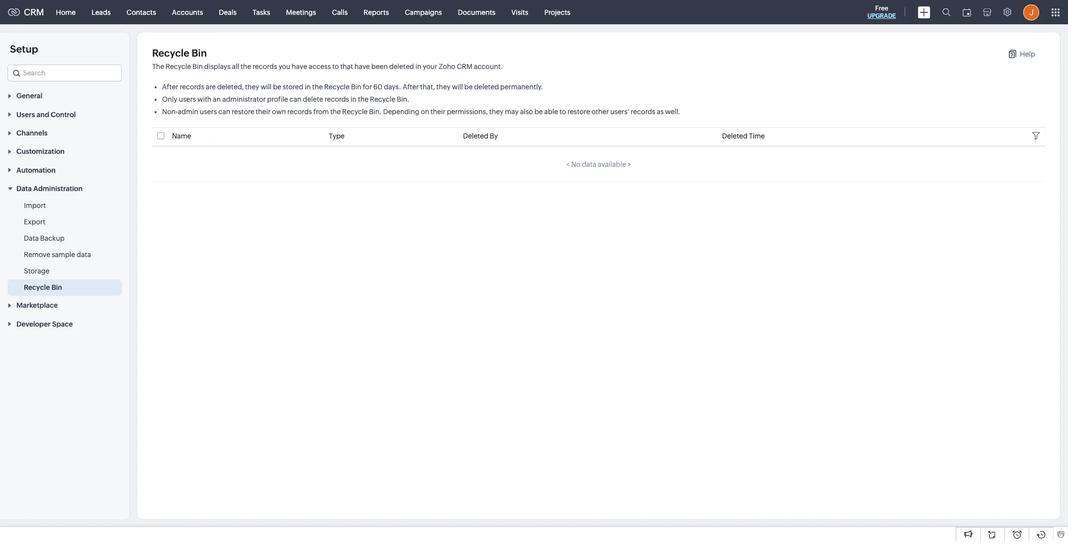 Task type: describe. For each thing, give the bounding box(es) containing it.
permissions,
[[447, 108, 488, 116]]

time
[[749, 132, 765, 140]]

the
[[152, 63, 164, 71]]

storage
[[24, 268, 50, 275]]

automation
[[16, 166, 56, 174]]

upgrade
[[868, 12, 896, 19]]

delete
[[303, 95, 323, 103]]

meetings link
[[278, 0, 324, 24]]

1 will from the left
[[261, 83, 272, 91]]

depending
[[383, 108, 419, 116]]

profile image
[[1023, 4, 1039, 20]]

accounts
[[172, 8, 203, 16]]

data administration
[[16, 185, 83, 193]]

the right from at the left top
[[330, 108, 341, 116]]

leads
[[92, 8, 111, 16]]

remove
[[24, 251, 50, 259]]

users'
[[610, 108, 629, 116]]

for
[[363, 83, 372, 91]]

deleted for deleted by
[[463, 132, 488, 140]]

60
[[373, 83, 382, 91]]

1 horizontal spatial in
[[351, 95, 357, 103]]

developer space
[[16, 321, 73, 329]]

data backup link
[[24, 234, 65, 244]]

recycle bin
[[24, 284, 62, 292]]

as
[[657, 108, 664, 116]]

create menu image
[[918, 6, 930, 18]]

tasks
[[253, 8, 270, 16]]

0 horizontal spatial users
[[179, 95, 196, 103]]

deleted by
[[463, 132, 498, 140]]

no
[[571, 161, 581, 169]]

1 restore from the left
[[232, 108, 254, 116]]

projects
[[544, 8, 570, 16]]

you
[[279, 63, 290, 71]]

automation button
[[0, 161, 129, 179]]

<
[[566, 161, 570, 169]]

free
[[875, 4, 888, 12]]

home
[[56, 8, 76, 16]]

all
[[232, 63, 239, 71]]

name
[[172, 132, 191, 140]]

data for data administration
[[16, 185, 32, 193]]

records up from at the left top
[[325, 95, 349, 103]]

calls link
[[324, 0, 356, 24]]

marketplace
[[16, 302, 58, 310]]

by
[[490, 132, 498, 140]]

records inside recycle bin the recycle bin displays all the records you have access to that have been deleted in your zoho crm account.
[[253, 63, 277, 71]]

profile
[[267, 95, 288, 103]]

contacts link
[[119, 0, 164, 24]]

Search text field
[[8, 65, 121, 81]]

free upgrade
[[868, 4, 896, 19]]

visits link
[[503, 0, 536, 24]]

reports link
[[356, 0, 397, 24]]

deleted time
[[722, 132, 765, 140]]

well.
[[665, 108, 680, 116]]

stored
[[283, 83, 303, 91]]

1 vertical spatial users
[[200, 108, 217, 116]]

administrator
[[222, 95, 266, 103]]

channels button
[[0, 124, 129, 142]]

0 horizontal spatial can
[[218, 108, 230, 116]]

developer space button
[[0, 315, 129, 334]]

account.
[[474, 63, 503, 71]]

own
[[272, 108, 286, 116]]

users
[[16, 111, 35, 119]]

records down delete
[[287, 108, 312, 116]]

general button
[[0, 87, 129, 105]]

recycle down 60
[[370, 95, 395, 103]]

developer
[[16, 321, 51, 329]]

recycle bin the recycle bin displays all the records you have access to that have been deleted in your zoho crm account.
[[152, 47, 503, 71]]

customization button
[[0, 142, 129, 161]]

contacts
[[127, 8, 156, 16]]

general
[[16, 92, 42, 100]]

with
[[197, 95, 211, 103]]

0 horizontal spatial be
[[273, 83, 281, 91]]

create menu element
[[912, 0, 936, 24]]

tasks link
[[245, 0, 278, 24]]

users and control button
[[0, 105, 129, 124]]

sample
[[52, 251, 75, 259]]

recycle down that
[[324, 83, 350, 91]]

to inside after records are deleted, they will be stored in the recycle bin for 60 days. after that, they will be deleted permanently. only users with an administrator profile can delete records in the recycle bin. non-admin users can restore their own records from the recycle bin. depending on their permissions, they may also be able to restore other users' records as well.
[[559, 108, 566, 116]]

documents link
[[450, 0, 503, 24]]

recycle bin link
[[24, 283, 62, 293]]

1 after from the left
[[162, 83, 178, 91]]

home link
[[48, 0, 84, 24]]

permanently.
[[500, 83, 543, 91]]

administration
[[33, 185, 83, 193]]

remove sample data
[[24, 251, 91, 259]]

are
[[206, 83, 216, 91]]

data for no
[[582, 161, 596, 169]]

data administration region
[[0, 198, 129, 296]]

2 their from the left
[[431, 108, 445, 116]]

access
[[309, 63, 331, 71]]

marketplace button
[[0, 296, 129, 315]]

1 have from the left
[[292, 63, 307, 71]]

leads link
[[84, 0, 119, 24]]

campaigns
[[405, 8, 442, 16]]

0 horizontal spatial in
[[305, 83, 311, 91]]

0 horizontal spatial crm
[[24, 7, 44, 17]]

bin up displays
[[191, 47, 207, 59]]

and
[[37, 111, 49, 119]]

export link
[[24, 217, 45, 227]]

your
[[423, 63, 437, 71]]

other
[[591, 108, 609, 116]]

deleted,
[[217, 83, 244, 91]]

2 after from the left
[[403, 83, 419, 91]]

visits
[[511, 8, 528, 16]]

been
[[371, 63, 388, 71]]

zoho
[[439, 63, 455, 71]]

documents
[[458, 8, 495, 16]]

1 their from the left
[[256, 108, 271, 116]]

reports
[[364, 8, 389, 16]]

available
[[598, 161, 626, 169]]

recycle inside data administration region
[[24, 284, 50, 292]]

data backup
[[24, 235, 65, 243]]



Task type: vqa. For each thing, say whether or not it's contained in the screenshot.
records
yes



Task type: locate. For each thing, give the bounding box(es) containing it.
will down zoho
[[452, 83, 463, 91]]

deleted left by
[[463, 132, 488, 140]]

control
[[51, 111, 76, 119]]

restore left other
[[568, 108, 590, 116]]

1 horizontal spatial data
[[582, 161, 596, 169]]

data right the sample
[[77, 251, 91, 259]]

0 vertical spatial bin.
[[397, 95, 409, 103]]

deleted down account.
[[474, 83, 499, 91]]

records
[[253, 63, 277, 71], [180, 83, 204, 91], [325, 95, 349, 103], [287, 108, 312, 116], [631, 108, 655, 116]]

be
[[273, 83, 281, 91], [464, 83, 473, 91], [534, 108, 543, 116]]

backup
[[40, 235, 65, 243]]

can down an
[[218, 108, 230, 116]]

able
[[544, 108, 558, 116]]

1 deleted from the left
[[463, 132, 488, 140]]

data inside dropdown button
[[16, 185, 32, 193]]

recycle down storage
[[24, 284, 50, 292]]

recycle down for
[[342, 108, 368, 116]]

that
[[340, 63, 353, 71]]

0 horizontal spatial to
[[332, 63, 339, 71]]

data administration button
[[0, 179, 129, 198]]

be right also at the left of page
[[534, 108, 543, 116]]

after up only in the left of the page
[[162, 83, 178, 91]]

1 horizontal spatial will
[[452, 83, 463, 91]]

to inside recycle bin the recycle bin displays all the records you have access to that have been deleted in your zoho crm account.
[[332, 63, 339, 71]]

2 horizontal spatial they
[[489, 108, 504, 116]]

data for data backup
[[24, 235, 39, 243]]

data right "no"
[[582, 161, 596, 169]]

their left "own"
[[256, 108, 271, 116]]

1 horizontal spatial be
[[464, 83, 473, 91]]

bin left displays
[[192, 63, 203, 71]]

crm link
[[8, 7, 44, 17]]

in inside recycle bin the recycle bin displays all the records you have access to that have been deleted in your zoho crm account.
[[415, 63, 421, 71]]

bin inside after records are deleted, they will be stored in the recycle bin for 60 days. after that, they will be deleted permanently. only users with an administrator profile can delete records in the recycle bin. non-admin users can restore their own records from the recycle bin. depending on their permissions, they may also be able to restore other users' records as well.
[[351, 83, 361, 91]]

0 horizontal spatial they
[[245, 83, 259, 91]]

crm left home link
[[24, 7, 44, 17]]

2 deleted from the left
[[722, 132, 747, 140]]

days.
[[384, 83, 401, 91]]

deleted left time
[[722, 132, 747, 140]]

after left that,
[[403, 83, 419, 91]]

bin
[[191, 47, 207, 59], [192, 63, 203, 71], [351, 83, 361, 91], [51, 284, 62, 292]]

users
[[179, 95, 196, 103], [200, 108, 217, 116]]

2 vertical spatial in
[[351, 95, 357, 103]]

setup
[[10, 43, 38, 55]]

after
[[162, 83, 178, 91], [403, 83, 419, 91]]

recycle up the
[[152, 47, 189, 59]]

bin left for
[[351, 83, 361, 91]]

0 horizontal spatial deleted
[[389, 63, 414, 71]]

0 vertical spatial users
[[179, 95, 196, 103]]

1 horizontal spatial their
[[431, 108, 445, 116]]

bin up marketplace dropdown button
[[51, 284, 62, 292]]

in down that
[[351, 95, 357, 103]]

bin.
[[397, 95, 409, 103], [369, 108, 382, 116]]

an
[[213, 95, 221, 103]]

meetings
[[286, 8, 316, 16]]

2 restore from the left
[[568, 108, 590, 116]]

they up administrator
[[245, 83, 259, 91]]

bin. down 60
[[369, 108, 382, 116]]

1 horizontal spatial they
[[436, 83, 451, 91]]

1 horizontal spatial have
[[355, 63, 370, 71]]

0 horizontal spatial deleted
[[463, 132, 488, 140]]

< no data available >
[[566, 161, 631, 169]]

0 horizontal spatial their
[[256, 108, 271, 116]]

0 horizontal spatial bin.
[[369, 108, 382, 116]]

0 vertical spatial data
[[582, 161, 596, 169]]

0 vertical spatial crm
[[24, 7, 44, 17]]

bin. up the depending
[[397, 95, 409, 103]]

records left as
[[631, 108, 655, 116]]

data down 'export' link
[[24, 235, 39, 243]]

be up permissions,
[[464, 83, 473, 91]]

can down stored
[[289, 95, 301, 103]]

records up the with
[[180, 83, 204, 91]]

records left you
[[253, 63, 277, 71]]

0 horizontal spatial restore
[[232, 108, 254, 116]]

0 vertical spatial can
[[289, 95, 301, 103]]

0 horizontal spatial data
[[77, 251, 91, 259]]

0 horizontal spatial have
[[292, 63, 307, 71]]

have right that
[[355, 63, 370, 71]]

0 vertical spatial data
[[16, 185, 32, 193]]

0 vertical spatial in
[[415, 63, 421, 71]]

crm right zoho
[[457, 63, 472, 71]]

customization
[[16, 148, 65, 156]]

1 horizontal spatial restore
[[568, 108, 590, 116]]

deleted
[[463, 132, 488, 140], [722, 132, 747, 140]]

projects link
[[536, 0, 578, 24]]

1 vertical spatial in
[[305, 83, 311, 91]]

campaigns link
[[397, 0, 450, 24]]

users down the with
[[200, 108, 217, 116]]

calls
[[332, 8, 348, 16]]

have
[[292, 63, 307, 71], [355, 63, 370, 71]]

crm
[[24, 7, 44, 17], [457, 63, 472, 71]]

users up admin
[[179, 95, 196, 103]]

accounts link
[[164, 0, 211, 24]]

2 horizontal spatial be
[[534, 108, 543, 116]]

search element
[[936, 0, 957, 24]]

1 vertical spatial data
[[77, 251, 91, 259]]

>
[[627, 161, 631, 169]]

calendar image
[[963, 8, 971, 16]]

they left the may
[[489, 108, 504, 116]]

search image
[[942, 8, 951, 16]]

1 vertical spatial can
[[218, 108, 230, 116]]

that,
[[420, 83, 435, 91]]

deleted inside after records are deleted, they will be stored in the recycle bin for 60 days. after that, they will be deleted permanently. only users with an administrator profile can delete records in the recycle bin. non-admin users can restore their own records from the recycle bin. depending on their permissions, they may also be able to restore other users' records as well.
[[474, 83, 499, 91]]

data inside region
[[24, 235, 39, 243]]

displays
[[204, 63, 230, 71]]

data inside region
[[77, 251, 91, 259]]

also
[[520, 108, 533, 116]]

export
[[24, 218, 45, 226]]

1 horizontal spatial can
[[289, 95, 301, 103]]

1 horizontal spatial deleted
[[474, 83, 499, 91]]

2 will from the left
[[452, 83, 463, 91]]

0 vertical spatial to
[[332, 63, 339, 71]]

import
[[24, 202, 46, 210]]

in left your
[[415, 63, 421, 71]]

be up "profile"
[[273, 83, 281, 91]]

restore
[[232, 108, 254, 116], [568, 108, 590, 116]]

the inside recycle bin the recycle bin displays all the records you have access to that have been deleted in your zoho crm account.
[[241, 63, 251, 71]]

1 horizontal spatial after
[[403, 83, 419, 91]]

they right that,
[[436, 83, 451, 91]]

deals
[[219, 8, 237, 16]]

in
[[415, 63, 421, 71], [305, 83, 311, 91], [351, 95, 357, 103]]

deleted right the been at the top left of page
[[389, 63, 414, 71]]

space
[[52, 321, 73, 329]]

recycle right the
[[166, 63, 191, 71]]

0 horizontal spatial after
[[162, 83, 178, 91]]

users and control
[[16, 111, 76, 119]]

channels
[[16, 129, 48, 137]]

1 horizontal spatial to
[[559, 108, 566, 116]]

2 horizontal spatial in
[[415, 63, 421, 71]]

data for sample
[[77, 251, 91, 259]]

will
[[261, 83, 272, 91], [452, 83, 463, 91]]

0 horizontal spatial will
[[261, 83, 272, 91]]

profile element
[[1017, 0, 1045, 24]]

help
[[1020, 50, 1035, 58]]

only
[[162, 95, 177, 103]]

1 horizontal spatial users
[[200, 108, 217, 116]]

1 vertical spatial crm
[[457, 63, 472, 71]]

1 horizontal spatial crm
[[457, 63, 472, 71]]

data
[[16, 185, 32, 193], [24, 235, 39, 243]]

deleted for deleted time
[[722, 132, 747, 140]]

1 horizontal spatial bin.
[[397, 95, 409, 103]]

data up import link
[[16, 185, 32, 193]]

they
[[245, 83, 259, 91], [436, 83, 451, 91], [489, 108, 504, 116]]

remove sample data link
[[24, 250, 91, 260]]

0 vertical spatial deleted
[[389, 63, 414, 71]]

deleted inside recycle bin the recycle bin displays all the records you have access to that have been deleted in your zoho crm account.
[[389, 63, 414, 71]]

on
[[421, 108, 429, 116]]

to left that
[[332, 63, 339, 71]]

restore down administrator
[[232, 108, 254, 116]]

import link
[[24, 201, 46, 211]]

admin
[[178, 108, 198, 116]]

2 have from the left
[[355, 63, 370, 71]]

to right able
[[559, 108, 566, 116]]

crm inside recycle bin the recycle bin displays all the records you have access to that have been deleted in your zoho crm account.
[[457, 63, 472, 71]]

1 vertical spatial data
[[24, 235, 39, 243]]

the down for
[[358, 95, 369, 103]]

in up delete
[[305, 83, 311, 91]]

1 vertical spatial bin.
[[369, 108, 382, 116]]

their right on
[[431, 108, 445, 116]]

have right you
[[292, 63, 307, 71]]

deals link
[[211, 0, 245, 24]]

bin inside data administration region
[[51, 284, 62, 292]]

the right all
[[241, 63, 251, 71]]

1 vertical spatial to
[[559, 108, 566, 116]]

will up "profile"
[[261, 83, 272, 91]]

1 horizontal spatial deleted
[[722, 132, 747, 140]]

storage link
[[24, 267, 50, 276]]

their
[[256, 108, 271, 116], [431, 108, 445, 116]]

the up delete
[[312, 83, 323, 91]]

non-
[[162, 108, 178, 116]]

may
[[505, 108, 519, 116]]

None field
[[7, 65, 122, 82]]

after records are deleted, they will be stored in the recycle bin for 60 days. after that, they will be deleted permanently. only users with an administrator profile can delete records in the recycle bin. non-admin users can restore their own records from the recycle bin. depending on their permissions, they may also be able to restore other users' records as well.
[[162, 83, 680, 116]]

1 vertical spatial deleted
[[474, 83, 499, 91]]



